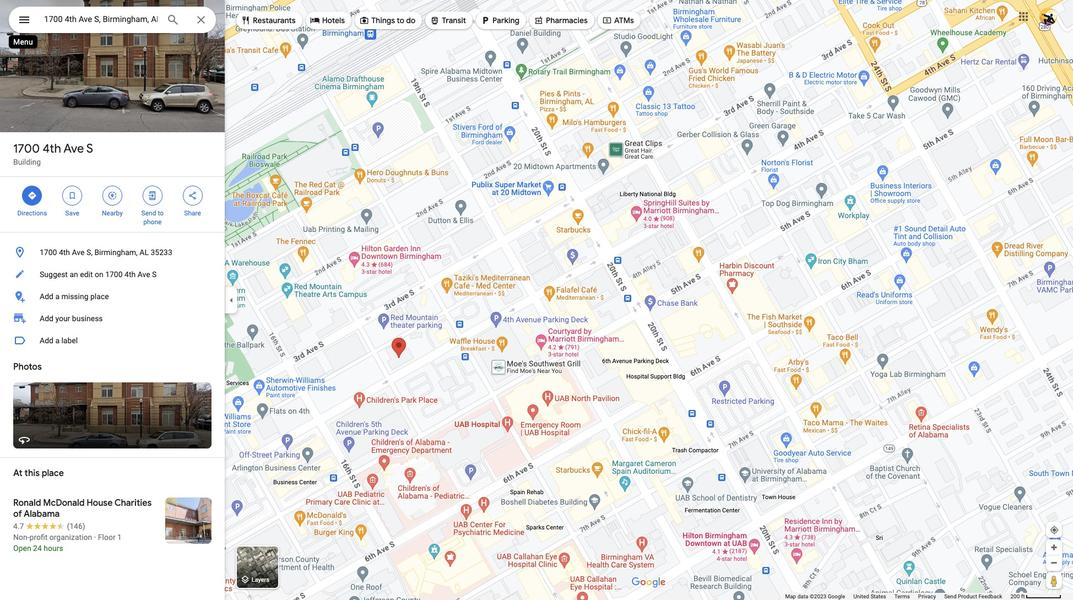 Task type: describe. For each thing, give the bounding box(es) containing it.
(146)
[[67, 522, 85, 531]]

a for missing
[[55, 292, 60, 301]]

2 vertical spatial ave
[[138, 270, 150, 279]]

200 ft button
[[1011, 593, 1062, 599]]

suggest an edit on 1700 4th ave s button
[[0, 263, 225, 285]]

mcdonald
[[43, 498, 85, 509]]

show street view coverage image
[[1046, 572, 1062, 589]]


[[18, 12, 31, 28]]

open
[[13, 544, 31, 553]]

 atms
[[602, 14, 634, 26]]

floor
[[98, 533, 116, 542]]

charities
[[115, 498, 152, 509]]


[[534, 14, 544, 26]]

send product feedback
[[944, 593, 1002, 599]]

24
[[33, 544, 42, 553]]

place inside button
[[90, 292, 109, 301]]

map data ©2023 google
[[785, 593, 845, 599]]

add for add a label
[[40, 336, 53, 345]]


[[430, 14, 440, 26]]

data
[[798, 593, 809, 599]]

google
[[828, 593, 845, 599]]

non-
[[13, 533, 30, 542]]

hotels
[[322, 15, 345, 25]]

your
[[55, 314, 70, 323]]

zoom out image
[[1050, 559, 1058, 567]]

 restaurants
[[241, 14, 296, 26]]

send to phone
[[141, 209, 164, 226]]

send for send to phone
[[141, 209, 156, 217]]

atms
[[614, 15, 634, 25]]

add for add a missing place
[[40, 292, 53, 301]]

terms
[[895, 593, 910, 599]]

organization
[[49, 533, 92, 542]]

none field inside 1700 4th ave s, birmingham, al 35233 field
[[44, 13, 158, 26]]

ronald mcdonald house charities of alabama
[[13, 498, 152, 520]]

of
[[13, 509, 22, 520]]

ave for s
[[64, 141, 84, 156]]

add a missing place button
[[0, 285, 225, 307]]


[[148, 190, 157, 202]]

alabama
[[24, 509, 60, 520]]

add your business
[[40, 314, 103, 323]]


[[107, 190, 117, 202]]

edit
[[80, 270, 93, 279]]

·
[[94, 533, 96, 542]]

photos
[[13, 361, 42, 372]]

©2023
[[810, 593, 827, 599]]

profit
[[30, 533, 48, 542]]

share
[[184, 209, 201, 217]]


[[481, 14, 490, 26]]

add a label button
[[0, 329, 225, 352]]


[[188, 190, 198, 202]]

nearby
[[102, 209, 123, 217]]

add for add your business
[[40, 314, 53, 323]]

200 ft
[[1011, 593, 1025, 599]]

united states button
[[854, 593, 886, 600]]

layers
[[252, 577, 269, 584]]

suggest an edit on 1700 4th ave s
[[40, 270, 157, 279]]

200
[[1011, 593, 1020, 599]]

1700 4th ave s building
[[13, 141, 93, 166]]

1 vertical spatial place
[[42, 468, 64, 479]]

send product feedback button
[[944, 593, 1002, 600]]

 pharmacies
[[534, 14, 588, 26]]

s inside 1700 4th ave s building
[[86, 141, 93, 156]]


[[602, 14, 612, 26]]

1
[[117, 533, 122, 542]]

 things to do
[[359, 14, 416, 26]]

2 vertical spatial 1700
[[105, 270, 123, 279]]

4th for s
[[43, 141, 61, 156]]

feedback
[[979, 593, 1002, 599]]

s inside button
[[152, 270, 157, 279]]

label
[[61, 336, 78, 345]]

on
[[95, 270, 103, 279]]

phone
[[143, 218, 162, 226]]



Task type: locate. For each thing, give the bounding box(es) containing it.
1700 for s
[[13, 141, 40, 156]]

add inside button
[[40, 292, 53, 301]]

0 horizontal spatial place
[[42, 468, 64, 479]]

place right this
[[42, 468, 64, 479]]

things
[[371, 15, 395, 25]]

1 horizontal spatial to
[[397, 15, 404, 25]]

1 add from the top
[[40, 292, 53, 301]]

4th for s,
[[59, 248, 70, 257]]

this
[[25, 468, 40, 479]]

place
[[90, 292, 109, 301], [42, 468, 64, 479]]

non-profit organization · floor 1 open 24 hours
[[13, 533, 122, 553]]

0 vertical spatial place
[[90, 292, 109, 301]]

send up phone
[[141, 209, 156, 217]]

ave down al
[[138, 270, 150, 279]]

transit
[[442, 15, 466, 25]]

s
[[86, 141, 93, 156], [152, 270, 157, 279]]

1 vertical spatial s
[[152, 270, 157, 279]]

4.7 stars 146 reviews image
[[13, 521, 85, 532]]

1700 4th Ave S, Birmingham, AL 35233 field
[[9, 7, 216, 33]]

at this place
[[13, 468, 64, 479]]

1700 up suggest
[[40, 248, 57, 257]]

3 add from the top
[[40, 336, 53, 345]]

ave up 
[[64, 141, 84, 156]]

a
[[55, 292, 60, 301], [55, 336, 60, 345]]

1 horizontal spatial place
[[90, 292, 109, 301]]

 hotels
[[310, 14, 345, 26]]

google maps element
[[0, 0, 1073, 600]]

footer containing map data ©2023 google
[[785, 593, 1011, 600]]

1700 for s,
[[40, 248, 57, 257]]

1 vertical spatial to
[[158, 209, 164, 217]]

to inside " things to do"
[[397, 15, 404, 25]]

a inside button
[[55, 336, 60, 345]]

0 vertical spatial a
[[55, 292, 60, 301]]

1 vertical spatial ave
[[72, 248, 85, 257]]

send inside 'send to phone'
[[141, 209, 156, 217]]

1 vertical spatial 1700
[[40, 248, 57, 257]]

send inside button
[[944, 593, 957, 599]]

zoom in image
[[1050, 543, 1058, 552]]

actions for 1700 4th ave s region
[[0, 177, 225, 232]]


[[241, 14, 251, 26]]

 parking
[[481, 14, 520, 26]]

ave
[[64, 141, 84, 156], [72, 248, 85, 257], [138, 270, 150, 279]]

add your business link
[[0, 307, 225, 329]]

map
[[785, 593, 796, 599]]

privacy button
[[918, 593, 936, 600]]

0 vertical spatial 4th
[[43, 141, 61, 156]]

send left product
[[944, 593, 957, 599]]

 search field
[[9, 7, 216, 35]]

4th inside 1700 4th ave s, birmingham, al 35233 button
[[59, 248, 70, 257]]

product
[[958, 593, 977, 599]]

ave inside 1700 4th ave s building
[[64, 141, 84, 156]]

send for send product feedback
[[944, 593, 957, 599]]

4th inside suggest an edit on 1700 4th ave s button
[[125, 270, 136, 279]]

hours
[[44, 544, 63, 553]]

0 horizontal spatial to
[[158, 209, 164, 217]]

terms button
[[895, 593, 910, 600]]

birmingham,
[[94, 248, 138, 257]]

suggest
[[40, 270, 68, 279]]

1700 4th ave s, birmingham, al 35233
[[40, 248, 172, 257]]

0 vertical spatial to
[[397, 15, 404, 25]]

4th
[[43, 141, 61, 156], [59, 248, 70, 257], [125, 270, 136, 279]]

footer
[[785, 593, 1011, 600]]

place down on
[[90, 292, 109, 301]]

a for label
[[55, 336, 60, 345]]

1 vertical spatial 4th
[[59, 248, 70, 257]]

1700 4th ave s, birmingham, al 35233 button
[[0, 241, 225, 263]]

0 vertical spatial s
[[86, 141, 93, 156]]

1700 inside 1700 4th ave s building
[[13, 141, 40, 156]]

2 add from the top
[[40, 314, 53, 323]]

1 vertical spatial a
[[55, 336, 60, 345]]

building
[[13, 158, 41, 166]]

2 a from the top
[[55, 336, 60, 345]]

1 a from the top
[[55, 292, 60, 301]]

0 vertical spatial add
[[40, 292, 53, 301]]

restaurants
[[253, 15, 296, 25]]


[[310, 14, 320, 26]]

add left your
[[40, 314, 53, 323]]

do
[[406, 15, 416, 25]]

to left do
[[397, 15, 404, 25]]

None field
[[44, 13, 158, 26]]

add a missing place
[[40, 292, 109, 301]]

add down suggest
[[40, 292, 53, 301]]

united
[[854, 593, 869, 599]]

2 vertical spatial 4th
[[125, 270, 136, 279]]

a inside button
[[55, 292, 60, 301]]

privacy
[[918, 593, 936, 599]]

send
[[141, 209, 156, 217], [944, 593, 957, 599]]

4.7
[[13, 522, 24, 531]]

add left label
[[40, 336, 53, 345]]

35233
[[151, 248, 172, 257]]


[[67, 190, 77, 202]]

1700 right on
[[105, 270, 123, 279]]

1700 4th ave s main content
[[0, 0, 225, 600]]

0 vertical spatial send
[[141, 209, 156, 217]]

united states
[[854, 593, 886, 599]]

a left label
[[55, 336, 60, 345]]

to up phone
[[158, 209, 164, 217]]

1 vertical spatial add
[[40, 314, 53, 323]]

ave for s,
[[72, 248, 85, 257]]

states
[[871, 593, 886, 599]]

2 vertical spatial add
[[40, 336, 53, 345]]


[[27, 190, 37, 202]]

1700 up building
[[13, 141, 40, 156]]

add inside button
[[40, 336, 53, 345]]

0 vertical spatial ave
[[64, 141, 84, 156]]

an
[[70, 270, 78, 279]]

add a label
[[40, 336, 78, 345]]

parking
[[493, 15, 520, 25]]

save
[[65, 209, 79, 217]]

0 horizontal spatial s
[[86, 141, 93, 156]]

directions
[[17, 209, 47, 217]]


[[359, 14, 369, 26]]

ave left s,
[[72, 248, 85, 257]]

 transit
[[430, 14, 466, 26]]

house
[[87, 498, 113, 509]]

al
[[140, 248, 149, 257]]

s,
[[86, 248, 93, 257]]

0 horizontal spatial send
[[141, 209, 156, 217]]

a left missing
[[55, 292, 60, 301]]

0 vertical spatial 1700
[[13, 141, 40, 156]]

business
[[72, 314, 103, 323]]

1 horizontal spatial send
[[944, 593, 957, 599]]

google account: ben nelson  
(ben.nelson1980@gmail.com) image
[[1040, 8, 1057, 25]]

ft
[[1021, 593, 1025, 599]]

to
[[397, 15, 404, 25], [158, 209, 164, 217]]

1 vertical spatial send
[[944, 593, 957, 599]]

1700
[[13, 141, 40, 156], [40, 248, 57, 257], [105, 270, 123, 279]]

 button
[[9, 7, 40, 35]]

1 horizontal spatial s
[[152, 270, 157, 279]]

add
[[40, 292, 53, 301], [40, 314, 53, 323], [40, 336, 53, 345]]

to inside 'send to phone'
[[158, 209, 164, 217]]

missing
[[61, 292, 88, 301]]

at
[[13, 468, 23, 479]]

footer inside google maps 'element'
[[785, 593, 1011, 600]]

pharmacies
[[546, 15, 588, 25]]

collapse side panel image
[[225, 294, 237, 306]]

4th inside 1700 4th ave s building
[[43, 141, 61, 156]]

show your location image
[[1050, 525, 1060, 535]]



Task type: vqa. For each thing, say whether or not it's contained in the screenshot.


